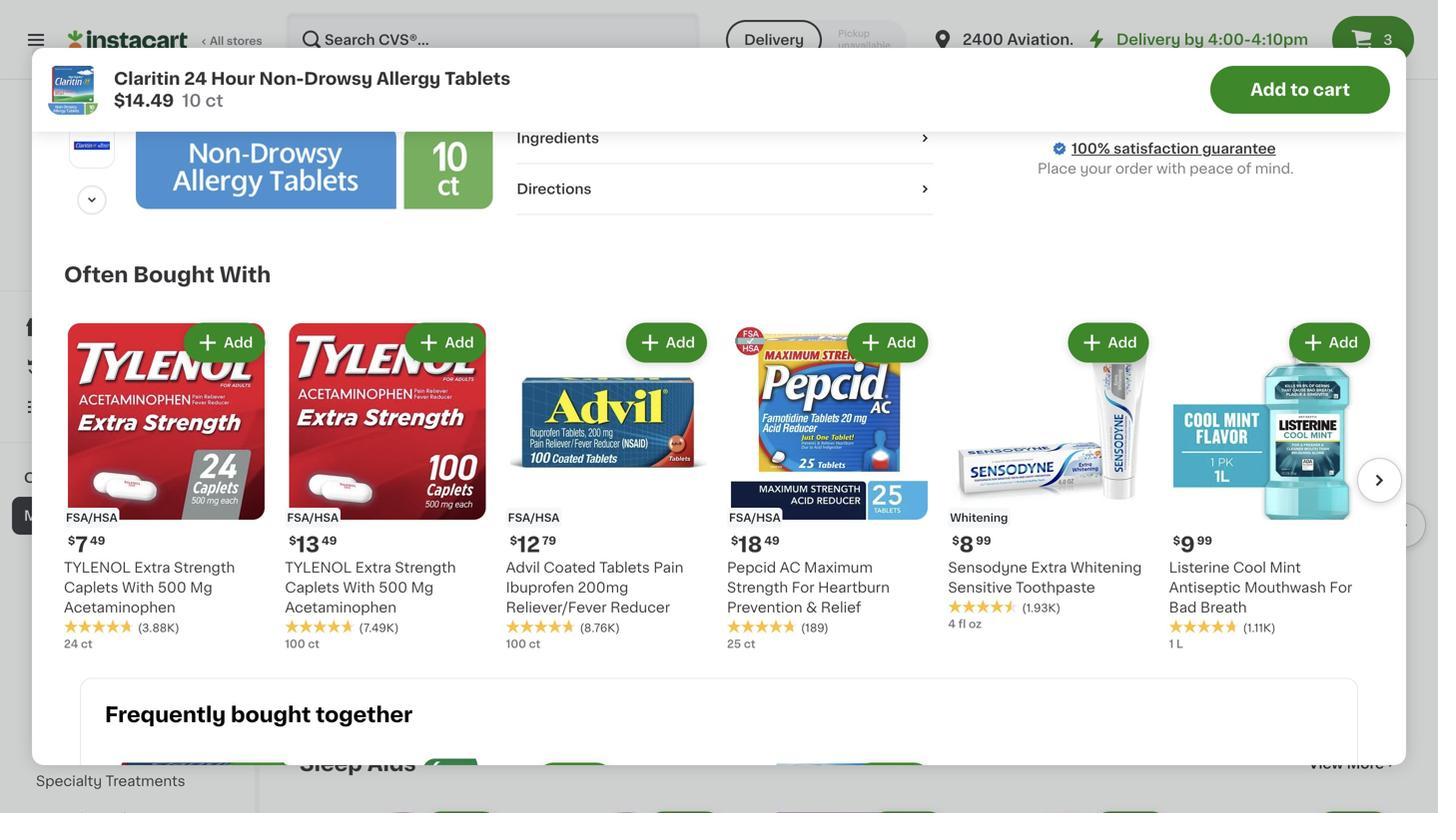 Task type: vqa. For each thing, say whether or not it's contained in the screenshot.


Task type: describe. For each thing, give the bounding box(es) containing it.
align
[[968, 112, 1003, 126]]

(3.88k)
[[138, 623, 179, 634]]

antihistamine
[[1235, 623, 1332, 637]]

degrees down other
[[620, 28, 678, 42]]

0 vertical spatial allergies link
[[300, 303, 397, 327]]

each for 10
[[763, 681, 791, 692]]

drowsy inside in each tablet other information: store at 20 degrees - 25 degrees c (68 degrees - 77 degrees f) (see usp controlled room temperature). original prescription strength. non- drowsy (when taken as directed. see drug facts panel). 24 hour. relief of: sneezing, runny nose, itchy, watery eyes, itchy throat or nose. 10 tablets for 10 days of relief. questions or comments? 1-800-claritin (1-800-252- 7484) or www.claritin.com. product of india.
[[517, 68, 570, 82]]

pepto-bismol original ultra liquid, 5 symptom fast relief
[[300, 112, 490, 166]]

fast
[[435, 132, 465, 146]]

1 vertical spatial allergies link
[[12, 649, 243, 687]]

all
[[210, 35, 224, 46]]

2 800- from the left
[[833, 128, 868, 142]]

often
[[64, 265, 128, 286]]

cold & flu
[[36, 547, 108, 561]]

allergy up medicine link on the left
[[77, 471, 128, 485]]

india.
[[784, 148, 822, 161]]

49 for 10
[[783, 578, 798, 588]]

0 vertical spatial whitening
[[950, 513, 1008, 524]]

stomach & digestion
[[36, 623, 185, 637]]

with right the $ 6 99
[[343, 581, 375, 595]]

ct for 18
[[744, 639, 756, 650]]

fsa/hsa up '$ 35 79'
[[970, 555, 1022, 566]]

advil
[[506, 561, 540, 575]]

(43)
[[596, 154, 619, 165]]

1 horizontal spatial cart
[[1313, 81, 1350, 98]]

0 horizontal spatial medicine
[[24, 509, 91, 523]]

$ 14 49
[[527, 577, 575, 597]]

1 horizontal spatial -
[[892, 8, 898, 22]]

instacart logo image
[[68, 28, 188, 52]]

hour for 35
[[1049, 603, 1084, 617]]

ingredients
[[517, 132, 599, 146]]

add button for 9
[[1291, 325, 1368, 361]]

10 ct
[[745, 150, 772, 161]]

add for 13
[[445, 336, 474, 350]]

drowsy for claritin 24 hour non-drowsy allergy tablets
[[670, 603, 724, 617]]

degrees up prescription
[[711, 28, 768, 42]]

49 for 18
[[764, 536, 780, 547]]

view more for allergies
[[1309, 308, 1384, 322]]

more for sleep aids
[[1347, 757, 1384, 771]]

0 horizontal spatial 12
[[300, 190, 311, 201]]

relief inside pain relief link
[[70, 585, 110, 599]]

add for 7
[[224, 336, 253, 350]]

fsa/hsa up $ 13 49
[[287, 513, 339, 524]]

1 l
[[1169, 639, 1183, 650]]

0 horizontal spatial of
[[766, 148, 780, 161]]

$ inside $ 10 49
[[749, 578, 757, 588]]

stomach & digestion link
[[12, 611, 243, 649]]

more for allergies
[[1347, 308, 1384, 322]]

with down cold & flu 'link'
[[122, 581, 154, 595]]

strength for 13
[[395, 561, 456, 575]]

emetrol nausea & upset stomach relief, cherry flavor
[[523, 92, 694, 146]]

cvs® inside cvs® link
[[108, 199, 147, 213]]

reliever/fever
[[506, 601, 607, 615]]

500 for 7
[[158, 581, 186, 595]]

1 horizontal spatial with
[[1156, 162, 1186, 176]]

0 vertical spatial add to cart
[[1116, 32, 1216, 49]]

product group containing 35
[[968, 359, 1175, 712]]

sensitive
[[948, 581, 1012, 595]]

$ 9 99 for pepto-
[[304, 65, 343, 86]]

0 horizontal spatial to
[[1156, 32, 1175, 49]]

tylenol extra strength caplets with 500 mg acetaminophen for 7
[[64, 561, 235, 615]]

watery
[[821, 88, 869, 102]]

health inside the align probiotics, probiotic supplement for daily digestive health (998)
[[1038, 152, 1085, 166]]

0 vertical spatial oz
[[543, 170, 556, 181]]

0 horizontal spatial allergies
[[36, 661, 96, 675]]

by
[[1184, 32, 1204, 47]]

1 horizontal spatial allergies
[[300, 305, 397, 326]]

extra for 8
[[1031, 561, 1067, 575]]

allergy inside claritin 24 hour non-drowsy allergy tablets
[[523, 623, 572, 637]]

& inside pepcid ac maximum strength for heartburn prevention & relief
[[806, 601, 817, 615]]

cvs® logo image
[[83, 104, 171, 192]]

(556)
[[1265, 665, 1295, 676]]

zyrtec for 35
[[968, 603, 1025, 617]]

upset
[[652, 92, 694, 106]]

& inside emetrol nausea & upset stomach relief, cherry flavor
[[637, 92, 648, 106]]

view more for sleep aids
[[1309, 757, 1384, 771]]

view more link for sleep aids
[[1309, 754, 1398, 774]]

(189)
[[801, 623, 829, 634]]

36
[[1203, 65, 1231, 86]]

2 vertical spatial of
[[1237, 162, 1252, 176]]

1-
[[697, 128, 709, 142]]

relief, inside emetrol nausea & upset stomach relief, cherry flavor
[[589, 112, 633, 126]]

add button for 8
[[1070, 325, 1147, 361]]

nose.
[[619, 108, 657, 122]]

40 ct
[[1191, 681, 1221, 692]]

strength.
[[803, 48, 866, 62]]

allergy inside claritin 24 hour non-drowsy allergy tablets $14.49 10 ct
[[377, 70, 441, 87]]

79 for 35
[[1010, 578, 1024, 589]]

service type group
[[726, 20, 907, 60]]

0 vertical spatial cart
[[1179, 32, 1216, 49]]

(see
[[790, 28, 822, 42]]

500 for 13
[[379, 581, 407, 595]]

$ 9 99 for listerine
[[1173, 535, 1212, 556]]

cvs pharmacy allergy relief, 24 hour, original prescription strength, 10 mg, tablets
[[745, 603, 950, 657]]

hour for 31
[[1272, 603, 1307, 617]]

tylenol for 13
[[285, 561, 352, 575]]

satisfaction
[[1114, 142, 1199, 156]]

strength,
[[745, 643, 810, 657]]

essentials
[[131, 471, 205, 485]]

24 inside claritin 24 hour non-drowsy allergy tablets $14.49 10 ct
[[184, 70, 207, 87]]

40
[[1191, 681, 1207, 692]]

medicine link
[[12, 497, 243, 535]]

acetaminophen for 13
[[285, 601, 397, 615]]

$ inside $ 14 49
[[527, 578, 534, 589]]

(7.49k)
[[359, 623, 399, 634]]

as
[[665, 68, 682, 82]]

all stores
[[210, 35, 262, 46]]

product group containing 7
[[64, 319, 269, 653]]

tablets
[[680, 108, 729, 122]]

ibuprofen
[[506, 581, 574, 595]]

oz for 9
[[324, 190, 337, 201]]

fsa/hsa up $ 18 49
[[729, 513, 781, 524]]

ultra
[[457, 112, 490, 126]]

(42)
[[819, 134, 842, 145]]

for inside listerine cool mint antiseptic mouthwash for bad breath
[[1330, 581, 1352, 595]]

fsa/hsa up $ 12 79
[[508, 513, 560, 524]]

60
[[968, 681, 984, 692]]

in inside in each tablet other information: store at 20 degrees - 25 degrees c (68 degrees - 77 degrees f) (see usp controlled room temperature). original prescription strength. non- drowsy (when taken as directed. see drug facts panel). 24 hour. relief of: sneezing, runny nose, itchy, watery eyes, itchy throat or nose. 10 tablets for 10 days of relief. questions or comments? 1-800-claritin (1-800-252- 7484) or www.claritin.com. product of india.
[[517, 8, 530, 22]]

fsa/hsa up claritin 24 hour non-drowsy allergy tablets $14.49 10 ct
[[302, 43, 353, 54]]

relief inside zyrtec 24 hour allergy relief antihistamine liquid gels
[[1191, 623, 1232, 637]]

0 vertical spatial fl
[[533, 170, 540, 181]]

hour.
[[517, 88, 551, 102]]

view more link for allergies
[[1309, 305, 1398, 325]]

2 vertical spatial or
[[561, 148, 575, 161]]

f)
[[772, 28, 786, 42]]

ct down claritin
[[761, 150, 772, 161]]

mg for 7
[[190, 581, 212, 595]]

25 inside item carousel region
[[727, 639, 741, 650]]

caplets for 7
[[64, 581, 118, 595]]

hour inside claritin 24 hour non-drowsy allergy tablets $14.49 10 ct
[[211, 70, 255, 87]]

stomach inside emetrol nausea & upset stomach relief, cherry flavor
[[523, 112, 586, 126]]

product group containing 13
[[285, 319, 490, 653]]

degrees up usp
[[831, 8, 889, 22]]

specialty
[[36, 775, 102, 789]]

lists
[[56, 400, 90, 414]]

add for 35
[[1130, 376, 1159, 390]]

fsa/hsa up the 36
[[1193, 43, 1245, 54]]

with inside zyrtec 24 hour allergy relief tablets with 10 mg cetirizine hcl
[[1067, 623, 1099, 637]]

ct for 12
[[529, 639, 541, 650]]

ct for 35
[[986, 681, 998, 692]]

mint
[[1270, 561, 1301, 575]]

bought
[[231, 705, 311, 726]]

other
[[618, 8, 658, 22]]

1 vertical spatial add to cart
[[1250, 81, 1350, 98]]

directions button
[[517, 179, 933, 199]]

view for sleep aids
[[1309, 757, 1343, 771]]

original inside the cvs pharmacy allergy relief, 24 hour, original prescription strength, 10 mg, tablets
[[807, 623, 862, 637]]

relief inside cvs health allergy relief tablets
[[436, 603, 476, 617]]

ct inside claritin 24 hour non-drowsy allergy tablets $14.49 10 ct
[[205, 92, 223, 109]]

100 ct for 13
[[285, 639, 320, 650]]

0 horizontal spatial 4
[[523, 170, 530, 181]]

fl for 9
[[314, 190, 322, 201]]

claritin 24 hour non-drowsy allergy tablets $14.49 10 ct
[[114, 70, 511, 109]]

add button for 6
[[423, 365, 501, 401]]

49 for 31
[[1228, 578, 1243, 589]]

treatments
[[106, 775, 185, 789]]

add for 18
[[887, 336, 916, 350]]

24 inside zyrtec 24 hour allergy relief tablets with 10 mg cetirizine hcl
[[1028, 603, 1046, 617]]

cherry
[[636, 112, 684, 126]]

bismol
[[348, 112, 395, 126]]

bad
[[1169, 601, 1197, 615]]

single
[[1330, 92, 1373, 106]]

claritin for claritin 24 hour non-drowsy allergy tablets $14.49 10 ct
[[114, 70, 180, 87]]

0 vertical spatial or
[[602, 108, 616, 122]]

1 horizontal spatial 4 fl oz
[[948, 619, 982, 630]]

fl for 8
[[958, 619, 966, 630]]

1 vertical spatial -
[[681, 28, 688, 42]]

cvs for 10
[[745, 603, 775, 617]]

ct for 13
[[308, 639, 320, 650]]

health inside cvs health allergy relief tablets
[[333, 603, 379, 617]]

8
[[959, 535, 974, 556]]

pain inside advil coated tablets pain ibuprofen 200mg reliever/fever reducer
[[653, 561, 684, 575]]

acetaminophen for 7
[[64, 601, 175, 615]]

relief, inside the cvs pharmacy allergy relief, 24 hour, original prescription strength, 10 mg, tablets
[[906, 603, 949, 617]]

delivery for delivery
[[744, 33, 804, 47]]

100% satisfaction guarantee
[[1072, 142, 1276, 156]]

days
[[775, 108, 809, 122]]

tablets inside claritin 24 hour non-drowsy allergy tablets $14.49 10 ct
[[445, 70, 511, 87]]

0 horizontal spatial 4 fl oz
[[523, 170, 556, 181]]

cool
[[1233, 561, 1266, 575]]

ct for 31
[[1209, 681, 1221, 692]]

(141)
[[374, 174, 398, 185]]

guarantee
[[1202, 142, 1276, 156]]

cold & allergy essentials
[[24, 471, 205, 485]]

specialty treatments link
[[12, 763, 243, 801]]

dose
[[1191, 112, 1228, 126]]

1 vertical spatial or
[[592, 128, 607, 142]]

$ 31 49
[[1195, 577, 1243, 597]]

directions
[[517, 182, 592, 196]]

product group containing 6
[[300, 359, 507, 674]]

add for 6
[[461, 376, 491, 390]]

1 horizontal spatial to
[[1291, 81, 1309, 98]]

sensodyne extra whitening sensitive toothpaste
[[948, 561, 1142, 595]]

$ inside $ 18 49
[[731, 536, 738, 547]]

liquid
[[1336, 623, 1379, 637]]

$ inside '$ 35 79'
[[972, 578, 980, 589]]

cvs health allergy relief tablets
[[300, 603, 476, 637]]

allergy inside cvs health allergy relief tablets
[[383, 603, 432, 617]]

10 inside the cvs pharmacy allergy relief, 24 hour, original prescription strength, 10 mg, tablets
[[814, 643, 829, 657]]

miralax mix-in pax single dose packets unflavored/grit free laxative powder
[[1191, 92, 1396, 166]]

of:
[[599, 88, 617, 102]]

original inside pepto-bismol original ultra liquid, 5 symptom fast relief
[[399, 112, 453, 126]]

0 horizontal spatial stomach
[[36, 623, 99, 637]]

flavor
[[523, 132, 565, 146]]

item carousel region containing 6
[[300, 351, 1426, 720]]

252-
[[868, 128, 900, 142]]

tylenol extra strength caplets with 500 mg acetaminophen for 13
[[285, 561, 456, 615]]

100 for 13
[[285, 639, 305, 650]]

1 horizontal spatial aids
[[367, 754, 416, 775]]

zyrtec 24 hour allergy relief antihistamine liquid gels
[[1191, 603, 1379, 657]]

1 vertical spatial 12
[[517, 535, 540, 556]]

degrees down each
[[517, 28, 574, 42]]

with inside "link"
[[74, 262, 98, 273]]

relief inside in each tablet other information: store at 20 degrees - 25 degrees c (68 degrees - 77 degrees f) (see usp controlled room temperature). original prescription strength. non- drowsy (when taken as directed. see drug facts panel). 24 hour. relief of: sneezing, runny nose, itchy, watery eyes, itchy throat or nose. 10 tablets for 10 days of relief. questions or comments? 1-800-claritin (1-800-252- 7484) or www.claritin.com. product of india.
[[555, 88, 595, 102]]

add button for 13
[[407, 325, 484, 361]]

non- for claritin 24 hour non-drowsy allergy tablets $14.49 10 ct
[[259, 70, 304, 87]]

0 horizontal spatial sleep
[[36, 699, 76, 713]]

drowsy for claritin 24 hour non-drowsy allergy tablets $14.49 10 ct
[[304, 70, 373, 87]]

79 inside 36 79
[[1233, 66, 1247, 77]]

fsa/hsa down each
[[525, 43, 576, 54]]

mouthwash
[[1244, 581, 1326, 595]]

$ inside the $ 6 99
[[304, 578, 311, 588]]

supplement
[[968, 132, 1054, 146]]

allergy inside zyrtec 24 hour allergy relief tablets with 10 mg cetirizine hcl
[[1087, 603, 1136, 617]]

again
[[101, 361, 140, 375]]

item carousel region containing 7
[[36, 311, 1402, 671]]

$ 12 79
[[510, 535, 556, 556]]

prescription
[[714, 48, 799, 62]]

1 800- from the left
[[709, 128, 744, 142]]

view for allergies
[[1309, 308, 1343, 322]]

7
[[75, 535, 88, 556]]

claritin for claritin 24 hour non-drowsy allergy tablets
[[523, 603, 572, 617]]

product group containing 12
[[506, 319, 711, 653]]

allergy inside the cvs pharmacy allergy relief, 24 hour, original prescription strength, 10 mg, tablets
[[853, 603, 902, 617]]

(998)
[[1042, 174, 1073, 185]]

align probiotics, probiotic supplement for daily digestive health (998)
[[968, 112, 1149, 185]]

daily
[[1081, 132, 1116, 146]]



Task type: locate. For each thing, give the bounding box(es) containing it.
2 zyrtec from the left
[[1191, 603, 1248, 617]]

drowsy right reducer
[[670, 603, 724, 617]]

1 horizontal spatial mg
[[411, 581, 434, 595]]

in left pax on the right of the page
[[1285, 92, 1298, 106]]

49 for 14
[[560, 578, 575, 589]]

with right the 'earn'
[[74, 262, 98, 273]]

caplets down flu
[[64, 581, 118, 595]]

ct down reliever/fever
[[529, 639, 541, 650]]

1 vertical spatial pain
[[36, 585, 66, 599]]

relief inside pepto-bismol original ultra liquid, 5 symptom fast relief
[[300, 152, 340, 166]]

listerine
[[1169, 561, 1230, 575]]

of down claritin
[[766, 148, 780, 161]]

cold left 7
[[36, 547, 69, 561]]

24 down the toothpaste
[[1028, 603, 1046, 617]]

product group containing 10
[[745, 359, 952, 694]]

1 horizontal spatial zyrtec
[[1191, 603, 1248, 617]]

tablets
[[445, 70, 511, 87], [599, 561, 650, 575], [300, 623, 350, 637], [575, 623, 626, 637], [1012, 623, 1063, 637], [863, 643, 913, 657]]

maximum
[[804, 561, 873, 575]]

with up the (1.65k)
[[1067, 623, 1099, 637]]

strength down the pepcid
[[727, 581, 788, 595]]

delivery by 4:00-4:10pm
[[1116, 32, 1308, 47]]

1 vertical spatial view
[[1309, 757, 1343, 771]]

1 horizontal spatial claritin
[[523, 603, 572, 617]]

at
[[792, 8, 805, 22]]

add for 9
[[1329, 336, 1358, 350]]

caplets for 13
[[285, 581, 339, 595]]

original inside in each tablet other information: store at 20 degrees - 25 degrees c (68 degrees - 77 degrees f) (see usp controlled room temperature). original prescription strength. non- drowsy (when taken as directed. see drug facts panel). 24 hour. relief of: sneezing, runny nose, itchy, watery eyes, itchy throat or nose. 10 tablets for 10 days of relief. questions or comments? 1-800-claritin (1-800-252- 7484) or www.claritin.com. product of india.
[[656, 48, 711, 62]]

hcl
[[1039, 643, 1062, 657]]

2 100 ct from the left
[[506, 639, 541, 650]]

9 up pepto-
[[311, 65, 326, 86]]

2 view more link from the top
[[1309, 754, 1398, 774]]

fsa/hsa down f)
[[747, 43, 799, 54]]

1 view from the top
[[1309, 308, 1343, 322]]

24
[[909, 68, 926, 82], [184, 70, 207, 87], [576, 603, 594, 617], [1028, 603, 1046, 617], [1251, 603, 1269, 617], [745, 623, 763, 637], [64, 639, 78, 650]]

$ 9 99 up listerine
[[1173, 535, 1212, 556]]

(8.76k)
[[580, 623, 620, 634]]

tablets inside zyrtec 24 hour allergy relief tablets with 10 mg cetirizine hcl
[[1012, 623, 1063, 637]]

$ 9 99 up pepto-
[[304, 65, 343, 86]]

500
[[158, 581, 186, 595], [379, 581, 407, 595]]

1 horizontal spatial sleep aids
[[300, 754, 416, 775]]

1 horizontal spatial 79
[[1010, 578, 1024, 589]]

oz inside product group
[[969, 619, 982, 630]]

whitening up $ 8 99
[[950, 513, 1008, 524]]

add for 14
[[684, 376, 713, 390]]

20 each for 36
[[1191, 170, 1236, 181]]

cold & flu link
[[12, 535, 243, 573]]

cvs® link
[[83, 104, 171, 216]]

fsa/hsa up $ 31 49
[[1193, 555, 1245, 566]]

tablets down 200mg
[[575, 623, 626, 637]]

1 horizontal spatial original
[[656, 48, 711, 62]]

with
[[1156, 162, 1186, 176], [74, 262, 98, 273]]

enlarge cold, flu & allergy claritin 24 hour non-drowsy allergy tablets angle_back (opens in a new tab) image
[[74, 72, 110, 108]]

49 inside $ 18 49
[[764, 536, 780, 547]]

sleep aids link down together
[[300, 752, 416, 776]]

$ 8 99
[[952, 535, 991, 556]]

$ 13 49
[[289, 535, 337, 556]]

1 extra from the left
[[134, 561, 170, 575]]

frequently bought together
[[105, 705, 413, 726]]

1 horizontal spatial 12
[[517, 535, 540, 556]]

2400
[[963, 32, 1004, 47]]

delivery by 4:00-4:10pm link
[[1084, 28, 1308, 52]]

add button for 10
[[869, 365, 946, 401]]

2 for from the left
[[1330, 581, 1352, 595]]

1 100 ct from the left
[[285, 639, 320, 650]]

oz up cetirizine
[[969, 619, 982, 630]]

2 cvs from the left
[[745, 603, 775, 617]]

order
[[1115, 162, 1153, 176]]

probiotics,
[[1007, 112, 1082, 126]]

500 up (3.88k)
[[158, 581, 186, 595]]

9 for listerine
[[1180, 535, 1195, 556]]

sleep aids inside sleep aids link
[[36, 699, 110, 713]]

to
[[1156, 32, 1175, 49], [1291, 81, 1309, 98], [1317, 90, 1332, 104]]

10
[[182, 92, 201, 109], [661, 108, 677, 122], [755, 108, 771, 122], [745, 150, 758, 161], [757, 577, 781, 597], [1102, 623, 1118, 637], [814, 643, 829, 657]]

each down strength,
[[763, 681, 791, 692]]

24 inside in each tablet other information: store at 20 degrees - 25 degrees c (68 degrees - 77 degrees f) (see usp controlled room temperature). original prescription strength. non- drowsy (when taken as directed. see drug facts panel). 24 hour. relief of: sneezing, runny nose, itchy, watery eyes, itchy throat or nose. 10 tablets for 10 days of relief. questions or comments? 1-800-claritin (1-800-252- 7484) or www.claritin.com. product of india.
[[909, 68, 926, 82]]

$
[[304, 66, 311, 77], [68, 536, 75, 547], [731, 536, 738, 547], [289, 536, 296, 547], [510, 536, 517, 547], [952, 536, 959, 547], [1173, 536, 1180, 547], [304, 578, 311, 588], [749, 578, 757, 588], [527, 578, 534, 589], [972, 578, 980, 589], [1195, 578, 1203, 589]]

earn
[[46, 262, 71, 273]]

1 more from the top
[[1347, 308, 1384, 322]]

1 vertical spatial each
[[763, 681, 791, 692]]

0 horizontal spatial sleep aids
[[36, 699, 110, 713]]

ac
[[780, 561, 801, 575]]

strength inside pepcid ac maximum strength for heartburn prevention & relief
[[727, 581, 788, 595]]

add to cart button
[[974, 13, 1357, 69], [1210, 66, 1390, 114]]

cold down lists on the left
[[24, 471, 58, 485]]

0 horizontal spatial 79
[[542, 536, 556, 547]]

cvs® inside earn with cvs® extracare® "link"
[[101, 262, 131, 273]]

heartburn
[[818, 581, 890, 595]]

0 vertical spatial view more
[[1309, 308, 1384, 322]]

antiseptic
[[1169, 581, 1241, 595]]

mind.
[[1255, 162, 1294, 176]]

1 view more from the top
[[1309, 308, 1384, 322]]

relief inside pepcid ac maximum strength for heartburn prevention & relief
[[821, 601, 861, 615]]

tablets up 200mg
[[599, 561, 650, 575]]

2 horizontal spatial strength
[[727, 581, 788, 595]]

& up (189)
[[806, 601, 817, 615]]

delivery button
[[726, 20, 822, 60]]

2 vertical spatial fl
[[958, 619, 966, 630]]

1 horizontal spatial add to cart
[[1250, 81, 1350, 98]]

health up (998)
[[1038, 152, 1085, 166]]

it
[[88, 361, 98, 375]]

allergy up liquid
[[1310, 603, 1359, 617]]

79 for 12
[[542, 536, 556, 547]]

100% satisfaction guarantee link
[[1072, 139, 1276, 159]]

c
[[578, 28, 589, 42]]

10 inside claritin 24 hour non-drowsy allergy tablets $14.49 10 ct
[[182, 92, 201, 109]]

add button for 12
[[628, 325, 705, 361]]

0 horizontal spatial aids
[[79, 699, 110, 713]]

25
[[902, 8, 920, 22], [727, 639, 741, 650]]

taken
[[623, 68, 662, 82]]

acetaminophen down the $ 6 99
[[285, 601, 397, 615]]

nose,
[[736, 88, 775, 102]]

- up controlled
[[892, 8, 898, 22]]

1 vertical spatial fl
[[314, 190, 322, 201]]

1 horizontal spatial tylenol
[[285, 561, 352, 575]]

2 horizontal spatial drowsy
[[670, 603, 724, 617]]

claritin up $14.49
[[114, 70, 180, 87]]

medicine
[[24, 509, 91, 523], [109, 737, 174, 751]]

24 up (8.76k)
[[576, 603, 594, 617]]

1 tylenol extra strength caplets with 500 mg acetaminophen from the left
[[64, 561, 235, 615]]

99 up pepto-
[[328, 66, 343, 77]]

symptom
[[363, 132, 431, 146]]

2 vertical spatial original
[[807, 623, 862, 637]]

0 horizontal spatial sleep aids link
[[12, 687, 243, 725]]

cvs
[[300, 603, 329, 617], [745, 603, 775, 617]]

0 vertical spatial aids
[[79, 699, 110, 713]]

allergies link
[[300, 303, 397, 327], [12, 649, 243, 687]]

oz up directions
[[543, 170, 556, 181]]

sleep down together
[[300, 754, 362, 775]]

9 for pepto-
[[311, 65, 326, 86]]

100 ct down 6
[[285, 639, 320, 650]]

of
[[812, 108, 827, 122], [766, 148, 780, 161], [1237, 162, 1252, 176]]

1 caplets from the left
[[64, 581, 118, 595]]

in left each
[[517, 8, 530, 22]]

4:10pm
[[1251, 32, 1308, 47]]

cold for cold & flu
[[36, 547, 69, 561]]

delivery for delivery by 4:00-4:10pm
[[1116, 32, 1181, 47]]

0 vertical spatial allergies
[[300, 305, 397, 326]]

cvs inside the cvs pharmacy allergy relief, 24 hour, original prescription strength, 10 mg, tablets
[[745, 603, 775, 617]]

allergy
[[377, 70, 441, 87], [77, 471, 128, 485], [383, 603, 432, 617], [853, 603, 902, 617], [1087, 603, 1136, 617], [1310, 603, 1359, 617], [523, 623, 572, 637]]

1 vertical spatial 4
[[948, 619, 956, 630]]

with right bought
[[219, 265, 271, 286]]

to inside add to list button
[[1317, 90, 1332, 104]]

product group containing 31
[[1191, 359, 1398, 712]]

- left 77
[[681, 28, 688, 42]]

or down ingredients
[[561, 148, 575, 161]]

or down nausea in the left of the page
[[602, 108, 616, 122]]

1 vertical spatial non-
[[259, 70, 304, 87]]

claritin 24 hour non-drowsy allergy tablets
[[523, 603, 724, 637]]

sleep aids
[[36, 699, 110, 713], [300, 754, 416, 775]]

1 for from the left
[[792, 581, 815, 595]]

0 horizontal spatial 25
[[727, 639, 741, 650]]

800- up 'product'
[[709, 128, 744, 142]]

1 vertical spatial 20
[[1191, 170, 1206, 181]]

for inside in each tablet other information: store at 20 degrees - 25 degrees c (68 degrees - 77 degrees f) (see usp controlled room temperature). original prescription strength. non- drowsy (when taken as directed. see drug facts panel). 24 hour. relief of: sneezing, runny nose, itchy, watery eyes, itchy throat or nose. 10 tablets for 10 days of relief. questions or comments? 1-800-claritin (1-800-252- 7484) or www.claritin.com. product of india.
[[732, 108, 752, 122]]

0 vertical spatial 9
[[311, 65, 326, 86]]

79 up coated
[[542, 536, 556, 547]]

0 vertical spatial 79
[[1233, 66, 1247, 77]]

extra for 7
[[134, 561, 170, 575]]

49 up flu
[[90, 536, 105, 547]]

cvs for 6
[[300, 603, 329, 617]]

tablets inside cvs health allergy relief tablets
[[300, 623, 350, 637]]

dr
[[1073, 32, 1092, 47]]

$ 35 79
[[972, 577, 1024, 597]]

tylenol up 6
[[285, 561, 352, 575]]

$ inside $ 13 49
[[289, 536, 296, 547]]

1 horizontal spatial oz
[[543, 170, 556, 181]]

1 horizontal spatial medicine
[[109, 737, 174, 751]]

60 ct
[[968, 681, 998, 692]]

add button for 35
[[1092, 365, 1169, 401]]

24 inside claritin 24 hour non-drowsy allergy tablets
[[576, 603, 594, 617]]

$ 7 49
[[68, 535, 105, 556]]

& left flu
[[73, 547, 84, 561]]

0 vertical spatial stomach
[[523, 112, 586, 126]]

100%
[[1072, 142, 1110, 156]]

to right mix-
[[1291, 81, 1309, 98]]

6
[[311, 577, 325, 597]]

tablets inside advil coated tablets pain ibuprofen 200mg reliever/fever reducer
[[599, 561, 650, 575]]

49 right 18
[[764, 536, 780, 547]]

0 horizontal spatial original
[[399, 112, 453, 126]]

99 inside $ 8 99
[[976, 536, 991, 547]]

0 horizontal spatial 9
[[311, 65, 326, 86]]

zyrtec inside zyrtec 24 hour allergy relief antihistamine liquid gels
[[1191, 603, 1248, 617]]

1 horizontal spatial extra
[[355, 561, 391, 575]]

in inside miralax mix-in pax single dose packets unflavored/grit free laxative powder
[[1285, 92, 1298, 106]]

sneezing,
[[621, 88, 689, 102]]

49 inside $ 14 49
[[560, 578, 575, 589]]

0 vertical spatial sleep
[[36, 699, 76, 713]]

1 vertical spatial health
[[333, 603, 379, 617]]

claritin inside claritin 24 hour non-drowsy allergy tablets $14.49 10 ct
[[114, 70, 180, 87]]

pain relief link
[[12, 573, 243, 611]]

2 horizontal spatial of
[[1237, 162, 1252, 176]]

non- inside in each tablet other information: store at 20 degrees - 25 degrees c (68 degrees - 77 degrees f) (see usp controlled room temperature). original prescription strength. non- drowsy (when taken as directed. see drug facts panel). 24 hour. relief of: sneezing, runny nose, itchy, watery eyes, itchy throat or nose. 10 tablets for 10 days of relief. questions or comments? 1-800-claritin (1-800-252- 7484) or www.claritin.com. product of india.
[[870, 48, 905, 62]]

2 500 from the left
[[379, 581, 407, 595]]

for down nose, on the top right of the page
[[732, 108, 752, 122]]

2 view more from the top
[[1309, 757, 1384, 771]]

drowsy inside claritin 24 hour non-drowsy allergy tablets
[[670, 603, 724, 617]]

2 view from the top
[[1309, 757, 1343, 771]]

0 horizontal spatial for
[[792, 581, 815, 595]]

1 view more link from the top
[[1309, 305, 1398, 325]]

0 horizontal spatial cart
[[1179, 32, 1216, 49]]

$ inside $ 8 99
[[952, 536, 959, 547]]

99 up listerine
[[1197, 536, 1212, 547]]

for inside the align probiotics, probiotic supplement for daily digestive health (998)
[[1058, 132, 1077, 146]]

enlarge cold, flu & allergy claritin 24 hour non-drowsy allergy tablets angle_top (opens in a new tab) image
[[74, 128, 110, 164]]

tylenol for 7
[[64, 561, 131, 575]]

3 extra from the left
[[1031, 561, 1067, 575]]

1 vertical spatial cvs®
[[101, 262, 131, 273]]

hour inside zyrtec 24 hour allergy relief tablets with 10 mg cetirizine hcl
[[1049, 603, 1084, 617]]

extra up cvs health allergy relief tablets
[[355, 561, 391, 575]]

2 caplets from the left
[[285, 581, 339, 595]]

500 up cvs health allergy relief tablets
[[379, 581, 407, 595]]

tylenol down flu
[[64, 561, 131, 575]]

add button for 18
[[849, 325, 926, 361]]

99 inside the $ 6 99
[[327, 578, 343, 588]]

drowsy down room
[[517, 68, 570, 82]]

1 vertical spatial original
[[399, 112, 453, 126]]

0 vertical spatial 20 each
[[1191, 170, 1236, 181]]

1 tylenol from the left
[[64, 561, 131, 575]]

0 horizontal spatial health
[[333, 603, 379, 617]]

2 tylenol extra strength caplets with 500 mg acetaminophen from the left
[[285, 561, 456, 615]]

mg inside zyrtec 24 hour allergy relief tablets with 10 mg cetirizine hcl
[[1121, 623, 1144, 637]]

cvs inside cvs health allergy relief tablets
[[300, 603, 329, 617]]

25 inside in each tablet other information: store at 20 degrees - 25 degrees c (68 degrees - 77 degrees f) (see usp controlled room temperature). original prescription strength. non- drowsy (when taken as directed. see drug facts panel). 24 hour. relief of: sneezing, runny nose, itchy, watery eyes, itchy throat or nose. 10 tablets for 10 days of relief. questions or comments? 1-800-claritin (1-800-252- 7484) or www.claritin.com. product of india.
[[902, 8, 920, 22]]

add for 8
[[1108, 336, 1137, 350]]

health
[[1038, 152, 1085, 166], [333, 603, 379, 617]]

0 horizontal spatial mg
[[190, 581, 212, 595]]

1 vertical spatial 25
[[727, 639, 741, 650]]

ct for 7
[[81, 639, 93, 650]]

$ inside $ 31 49
[[1195, 578, 1203, 589]]

relief,
[[589, 112, 633, 126], [906, 603, 949, 617]]

0 horizontal spatial each
[[763, 681, 791, 692]]

49 inside $ 7 49
[[90, 536, 105, 547]]

1 vertical spatial allergies
[[36, 661, 96, 675]]

24 inside zyrtec 24 hour allergy relief antihistamine liquid gels
[[1251, 603, 1269, 617]]

49 inside $ 10 49
[[783, 578, 798, 588]]

1 horizontal spatial sleep
[[300, 754, 362, 775]]

0 vertical spatial view more link
[[1309, 305, 1398, 325]]

product group containing 14
[[523, 359, 729, 674]]

sleep aids down together
[[300, 754, 416, 775]]

add button for 14
[[646, 365, 723, 401]]

drowsy inside claritin 24 hour non-drowsy allergy tablets $14.49 10 ct
[[304, 70, 373, 87]]

20 for $
[[745, 681, 760, 692]]

79 inside $ 12 79
[[542, 536, 556, 547]]

unflavored/grit
[[1191, 132, 1300, 146]]

99 for listerine
[[1197, 536, 1212, 547]]

zyrtec inside zyrtec 24 hour allergy relief tablets with 10 mg cetirizine hcl
[[968, 603, 1025, 617]]

add button for 7
[[186, 325, 263, 361]]

1 horizontal spatial each
[[1209, 170, 1236, 181]]

strength for 7
[[174, 561, 235, 575]]

& inside 'link'
[[73, 547, 84, 561]]

ct down prevention
[[744, 639, 756, 650]]

original up as
[[656, 48, 711, 62]]

non- inside claritin 24 hour non-drowsy allergy tablets
[[635, 603, 670, 617]]

1 horizontal spatial caplets
[[285, 581, 339, 595]]

& for stomach & digestion
[[103, 623, 114, 637]]

hour up (8.76k)
[[597, 603, 631, 617]]

mg for 13
[[411, 581, 434, 595]]

1 vertical spatial sleep aids link
[[300, 752, 416, 776]]

powder
[[1191, 152, 1244, 166]]

2 horizontal spatial original
[[807, 623, 862, 637]]

aids down together
[[367, 754, 416, 775]]

1 vertical spatial claritin
[[523, 603, 572, 617]]

ct down all
[[205, 92, 223, 109]]

20 down powder at the top right of the page
[[1191, 170, 1206, 181]]

1 horizontal spatial allergies link
[[300, 303, 397, 327]]

pax
[[1301, 92, 1327, 106]]

1 500 from the left
[[158, 581, 186, 595]]

1 horizontal spatial whitening
[[1071, 561, 1142, 575]]

of up (1-
[[812, 108, 827, 122]]

20 inside in each tablet other information: store at 20 degrees - 25 degrees c (68 degrees - 77 degrees f) (see usp controlled room temperature). original prescription strength. non- drowsy (when taken as directed. see drug facts panel). 24 hour. relief of: sneezing, runny nose, itchy, watery eyes, itchy throat or nose. 10 tablets for 10 days of relief. questions or comments? 1-800-claritin (1-800-252- 7484) or www.claritin.com. product of india.
[[809, 8, 827, 22]]

usp
[[826, 28, 855, 42]]

99 for sensodyne
[[976, 536, 991, 547]]

ct down 6
[[308, 639, 320, 650]]

aviation
[[1007, 32, 1070, 47]]

& down pain relief link
[[103, 623, 114, 637]]

2 vertical spatial non-
[[635, 603, 670, 617]]

zyrtec down '$ 35 79'
[[968, 603, 1025, 617]]

0 vertical spatial medicine
[[24, 509, 91, 523]]

add for 12
[[666, 336, 695, 350]]

product group containing 18
[[727, 319, 932, 653]]

or up (43) at the left of the page
[[592, 128, 607, 142]]

acetaminophen
[[64, 601, 175, 615], [285, 601, 397, 615]]

hour inside claritin 24 hour non-drowsy allergy tablets
[[597, 603, 631, 617]]

extra inside sensodyne extra whitening sensitive toothpaste
[[1031, 561, 1067, 575]]

0 vertical spatial of
[[812, 108, 827, 122]]

claritin down ibuprofen
[[523, 603, 572, 617]]

temperature).
[[557, 48, 653, 62]]

strength up (3.88k)
[[174, 561, 235, 575]]

3 button
[[1332, 16, 1414, 64]]

0 horizontal spatial 800-
[[709, 128, 744, 142]]

cvs down 6
[[300, 603, 329, 617]]

cvs down $ 10 49
[[745, 603, 775, 617]]

oz for 8
[[969, 619, 982, 630]]

1 vertical spatial medicine
[[109, 737, 174, 751]]

49
[[90, 536, 105, 547], [764, 536, 780, 547], [322, 536, 337, 547], [783, 578, 798, 588], [560, 578, 575, 589], [1228, 578, 1243, 589]]

2 acetaminophen from the left
[[285, 601, 397, 615]]

product group containing 8
[[948, 319, 1153, 633]]

0 horizontal spatial caplets
[[64, 581, 118, 595]]

1 vertical spatial whitening
[[1071, 561, 1142, 575]]

4
[[523, 170, 530, 181], [948, 619, 956, 630]]

99 right 8
[[976, 536, 991, 547]]

ct right 60 on the bottom of page
[[986, 681, 998, 692]]

0 vertical spatial sleep aids
[[36, 699, 110, 713]]

fl
[[533, 170, 540, 181], [314, 190, 322, 201], [958, 619, 966, 630]]

2 horizontal spatial 79
[[1233, 66, 1247, 77]]

1 zyrtec from the left
[[968, 603, 1025, 617]]

allergy down the toothpaste
[[1087, 603, 1136, 617]]

0 vertical spatial sleep aids link
[[12, 687, 243, 725]]

of down guarantee
[[1237, 162, 1252, 176]]

20 down 25 ct
[[745, 681, 760, 692]]

& for cold & allergy essentials
[[62, 471, 73, 485]]

non- for claritin 24 hour non-drowsy allergy tablets
[[635, 603, 670, 617]]

2 vertical spatial 20
[[745, 681, 760, 692]]

12 down liquid,
[[300, 190, 311, 201]]

delivery up prescription
[[744, 33, 804, 47]]

cold for cold & allergy essentials
[[24, 471, 58, 485]]

2 tylenol from the left
[[285, 561, 352, 575]]

item carousel region containing 9
[[300, 0, 1426, 271]]

1 vertical spatial more
[[1347, 757, 1384, 771]]

14
[[534, 577, 558, 597]]

0 vertical spatial -
[[892, 8, 898, 22]]

0 vertical spatial 4
[[523, 170, 530, 181]]

fl down sensitive
[[958, 619, 966, 630]]

4 down sensitive
[[948, 619, 956, 630]]

zyrtec for 31
[[1191, 603, 1248, 617]]

2 100 from the left
[[506, 639, 526, 650]]

2 horizontal spatial non-
[[870, 48, 905, 62]]

view more
[[1309, 308, 1384, 322], [1309, 757, 1384, 771]]

$ inside $ 12 79
[[510, 536, 517, 547]]

fl down "7484)"
[[533, 170, 540, 181]]

9 up listerine
[[1180, 535, 1195, 556]]

fsa/hsa up $ 14 49
[[525, 555, 576, 566]]

0 horizontal spatial drowsy
[[304, 70, 373, 87]]

None search field
[[286, 12, 700, 68]]

stomach up 24 ct
[[36, 623, 99, 637]]

2 more from the top
[[1347, 757, 1384, 771]]

sleep
[[36, 699, 76, 713], [300, 754, 362, 775]]

tablets inside the cvs pharmacy allergy relief, 24 hour, original prescription strength, 10 mg, tablets
[[863, 643, 913, 657]]

prescription
[[865, 623, 950, 637]]

allergy inside zyrtec 24 hour allergy relief antihistamine liquid gels
[[1310, 603, 1359, 617]]

1 vertical spatial view more
[[1309, 757, 1384, 771]]

1 100 from the left
[[285, 639, 305, 650]]

relief inside zyrtec 24 hour allergy relief tablets with 10 mg cetirizine hcl
[[968, 623, 1009, 637]]

pepcid ac maximum strength for heartburn prevention & relief
[[727, 561, 890, 615]]

1 acetaminophen from the left
[[64, 601, 175, 615]]

pain
[[653, 561, 684, 575], [36, 585, 66, 599]]

oz
[[543, 170, 556, 181], [324, 190, 337, 201], [969, 619, 982, 630]]

extra for 13
[[355, 561, 391, 575]]

1 horizontal spatial acetaminophen
[[285, 601, 397, 615]]

add
[[1116, 32, 1152, 49], [1250, 81, 1287, 98], [1285, 90, 1314, 104], [224, 336, 253, 350], [445, 336, 474, 350], [666, 336, 695, 350], [887, 336, 916, 350], [1108, 336, 1137, 350], [1329, 336, 1358, 350], [461, 376, 491, 390], [684, 376, 713, 390], [907, 376, 936, 390], [1130, 376, 1159, 390], [1353, 376, 1382, 390]]

1 horizontal spatial 20
[[809, 8, 827, 22]]

hour for 14
[[597, 603, 631, 617]]

4 inside product group
[[948, 619, 956, 630]]

1 vertical spatial 79
[[542, 536, 556, 547]]

pain down cold & flu
[[36, 585, 66, 599]]

49 inside $ 31 49
[[1228, 578, 1243, 589]]

20 for 36
[[1191, 170, 1206, 181]]

hour up "antihistamine"
[[1272, 603, 1307, 617]]

99 for pepto-
[[328, 66, 343, 77]]

99 for cvs
[[327, 578, 343, 588]]

49 down the ac
[[783, 578, 798, 588]]

cold inside 'link'
[[36, 547, 69, 561]]

probiotic
[[1086, 112, 1149, 126]]

non- inside claritin 24 hour non-drowsy allergy tablets $14.49 10 ct
[[259, 70, 304, 87]]

product group
[[300, 0, 507, 241], [64, 319, 269, 653], [285, 319, 490, 653], [506, 319, 711, 653], [727, 319, 932, 653], [948, 319, 1153, 633], [1169, 319, 1374, 653], [300, 359, 507, 674], [523, 359, 729, 674], [745, 359, 952, 694], [968, 359, 1175, 712], [1191, 359, 1398, 712], [105, 760, 302, 814], [423, 760, 620, 814], [741, 760, 937, 814]]

fsa/hsa up $ 7 49
[[66, 513, 118, 524]]

49 for 13
[[322, 536, 337, 547]]

0 vertical spatial pain
[[653, 561, 684, 575]]

earn with cvs® extracare®
[[46, 262, 197, 273]]

controlled
[[859, 28, 930, 42]]

1 horizontal spatial relief,
[[906, 603, 949, 617]]

$ inside $ 7 49
[[68, 536, 75, 547]]

24 inside the cvs pharmacy allergy relief, 24 hour, original prescription strength, 10 mg, tablets
[[745, 623, 763, 637]]

whitening inside sensodyne extra whitening sensitive toothpaste
[[1071, 561, 1142, 575]]

cold & allergy essentials link
[[12, 459, 243, 497]]

0 horizontal spatial in
[[517, 8, 530, 22]]

1 horizontal spatial 4
[[948, 619, 956, 630]]

79 right 35
[[1010, 578, 1024, 589]]

each for 79
[[1209, 170, 1236, 181]]

1 cvs from the left
[[300, 603, 329, 617]]

1 horizontal spatial pain
[[653, 561, 684, 575]]

49 for 7
[[90, 536, 105, 547]]

49 right 13
[[322, 536, 337, 547]]

100 ct for 12
[[506, 639, 541, 650]]

24 up eyes,
[[909, 68, 926, 82]]

0 horizontal spatial 500
[[158, 581, 186, 595]]

together
[[316, 705, 413, 726]]

2 horizontal spatial extra
[[1031, 561, 1067, 575]]

claritin inside claritin 24 hour non-drowsy allergy tablets
[[523, 603, 572, 617]]

10 inside zyrtec 24 hour allergy relief tablets with 10 mg cetirizine hcl
[[1102, 623, 1118, 637]]

2 extra from the left
[[355, 561, 391, 575]]

delivery inside button
[[744, 33, 804, 47]]

0 horizontal spatial oz
[[324, 190, 337, 201]]

1 vertical spatial for
[[1058, 132, 1077, 146]]

allergy up bismol
[[377, 70, 441, 87]]

49 inside $ 13 49
[[322, 536, 337, 547]]

tablets up ultra
[[445, 70, 511, 87]]

24 down stomach & digestion
[[64, 639, 78, 650]]

tablets down the $ 6 99
[[300, 623, 350, 637]]

&
[[637, 92, 648, 106], [62, 471, 73, 485], [73, 547, 84, 561], [806, 601, 817, 615], [103, 623, 114, 637]]

www.claritin.com.
[[579, 148, 703, 161]]

hour down all stores
[[211, 70, 255, 87]]

24 down the all stores link
[[184, 70, 207, 87]]

tablets inside claritin 24 hour non-drowsy allergy tablets
[[575, 623, 626, 637]]

each down powder at the top right of the page
[[1209, 170, 1236, 181]]

1 horizontal spatial of
[[812, 108, 827, 122]]

4 fl oz down sensitive
[[948, 619, 982, 630]]

2 horizontal spatial fl
[[958, 619, 966, 630]]

for inside pepcid ac maximum strength for heartburn prevention & relief
[[792, 581, 815, 595]]

1 horizontal spatial $ 9 99
[[1173, 535, 1212, 556]]

& for cold & flu
[[73, 547, 84, 561]]

79 inside '$ 35 79'
[[1010, 578, 1024, 589]]

0 horizontal spatial claritin
[[114, 70, 180, 87]]

20 each for $
[[745, 681, 791, 692]]

tablets down prescription
[[863, 643, 913, 657]]

aids
[[79, 699, 110, 713], [367, 754, 416, 775]]

hour inside zyrtec 24 hour allergy relief antihistamine liquid gels
[[1272, 603, 1307, 617]]

item carousel region
[[300, 0, 1426, 271], [36, 311, 1402, 671], [300, 351, 1426, 720]]

add for 10
[[907, 376, 936, 390]]

100 for 12
[[506, 639, 526, 650]]



